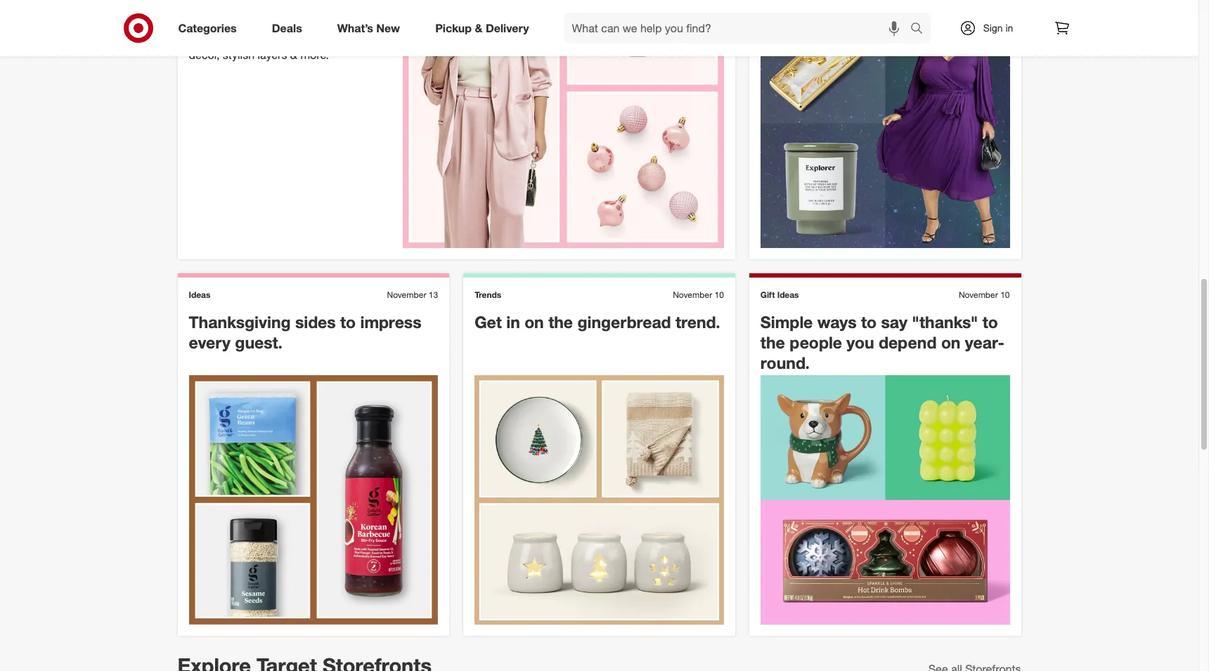 Task type: describe. For each thing, give the bounding box(es) containing it.
what's new
[[337, 21, 400, 35]]

categories
[[178, 21, 237, 35]]

on inside 'simple ways to say "thanks" to the people you depend on year- round.'
[[942, 333, 961, 352]]

get ready to shine—this bright hue is taking over the holidays with festive decor, stylish layers & more. link
[[178, 0, 735, 260]]

you
[[847, 333, 875, 352]]

is
[[366, 15, 374, 30]]

search button
[[904, 13, 938, 46]]

sign in
[[984, 22, 1014, 34]]

november for simple ways to say "thanks" to the people you depend on year- round.
[[959, 290, 998, 300]]

0 horizontal spatial on
[[525, 312, 544, 332]]

festive
[[335, 32, 368, 46]]

to up year-
[[983, 312, 999, 332]]

november 10 for trend.
[[673, 290, 724, 300]]

ways
[[818, 312, 857, 332]]

sign in link
[[948, 13, 1036, 44]]

ideas to help sagittarius discover the world and themselves. image
[[761, 0, 1010, 248]]

layers
[[258, 48, 287, 62]]

holidays
[[266, 32, 308, 46]]

depend
[[879, 333, 937, 352]]

november 10 for to
[[959, 290, 1010, 300]]

to for impress
[[340, 312, 356, 332]]

10 for get in on the gingerbread trend.
[[715, 290, 724, 300]]

get in on the gingerbread trend. image
[[475, 376, 724, 625]]

pickup & delivery link
[[423, 13, 547, 44]]

to for shine—this
[[242, 15, 251, 30]]

simple ways to say "thanks" to the people you depend on year-round. image
[[761, 376, 1010, 625]]

get ready to shine—this bright hue is taking over the holidays with festive decor, stylish layers & more.
[[189, 15, 374, 62]]

in for sign
[[1006, 22, 1014, 34]]

13
[[429, 290, 438, 300]]

gift
[[761, 290, 775, 300]]

guest.
[[235, 333, 283, 352]]

hue
[[344, 15, 363, 30]]

ready
[[210, 15, 238, 30]]

1 horizontal spatial the
[[549, 312, 573, 332]]

get for get in on the gingerbread trend.
[[475, 312, 502, 332]]

trends
[[475, 290, 502, 300]]

year-
[[965, 333, 1005, 352]]

1 horizontal spatial &
[[475, 21, 483, 35]]

what's new link
[[325, 13, 418, 44]]

now trending: a perfectly pink christmas. image
[[403, 0, 724, 248]]

deals
[[272, 21, 302, 35]]

10 for simple ways to say "thanks" to the people you depend on year- round.
[[1001, 290, 1010, 300]]

what's
[[337, 21, 373, 35]]

thanksgiving
[[189, 312, 291, 332]]

categories link
[[166, 13, 254, 44]]



Task type: vqa. For each thing, say whether or not it's contained in the screenshot.


Task type: locate. For each thing, give the bounding box(es) containing it.
to inside "thanksgiving sides to impress every guest."
[[340, 312, 356, 332]]

& down holidays on the left of page
[[290, 48, 297, 62]]

What can we help you find? suggestions appear below search field
[[564, 13, 914, 44]]

10 up year-
[[1001, 290, 1010, 300]]

1 vertical spatial get
[[475, 312, 502, 332]]

taking
[[189, 32, 219, 46]]

more.
[[301, 48, 329, 62]]

bright
[[312, 15, 341, 30]]

search
[[904, 22, 938, 36]]

get for get ready to shine—this bright hue is taking over the holidays with festive decor, stylish layers & more.
[[189, 15, 207, 30]]

2 10 from the left
[[1001, 290, 1010, 300]]

get
[[189, 15, 207, 30], [475, 312, 502, 332]]

round.
[[761, 353, 810, 372]]

people
[[790, 333, 842, 352]]

1 horizontal spatial 10
[[1001, 290, 1010, 300]]

0 horizontal spatial november 10
[[673, 290, 724, 300]]

shine—this
[[255, 15, 309, 30]]

1 horizontal spatial get
[[475, 312, 502, 332]]

every
[[189, 333, 231, 352]]

to up you
[[861, 312, 877, 332]]

0 horizontal spatial in
[[507, 312, 520, 332]]

november 13
[[387, 290, 438, 300]]

3 november from the left
[[959, 290, 998, 300]]

on
[[525, 312, 544, 332], [942, 333, 961, 352]]

ideas up every
[[189, 290, 211, 300]]

0 horizontal spatial &
[[290, 48, 297, 62]]

&
[[475, 21, 483, 35], [290, 48, 297, 62]]

to for say
[[861, 312, 877, 332]]

0 horizontal spatial november
[[387, 290, 426, 300]]

the right over
[[247, 32, 263, 46]]

"thanks"
[[912, 312, 978, 332]]

1 horizontal spatial in
[[1006, 22, 1014, 34]]

2 november 10 from the left
[[959, 290, 1010, 300]]

1 vertical spatial &
[[290, 48, 297, 62]]

1 november 10 from the left
[[673, 290, 724, 300]]

november left 13
[[387, 290, 426, 300]]

get up taking
[[189, 15, 207, 30]]

& inside the get ready to shine—this bright hue is taking over the holidays with festive decor, stylish layers & more.
[[290, 48, 297, 62]]

to inside the get ready to shine—this bright hue is taking over the holidays with festive decor, stylish layers & more.
[[242, 15, 251, 30]]

november for get in on the gingerbread trend.
[[673, 290, 712, 300]]

with
[[311, 32, 332, 46]]

ideas
[[189, 290, 211, 300], [778, 290, 799, 300]]

pickup
[[435, 21, 472, 35]]

november 10
[[673, 290, 724, 300], [959, 290, 1010, 300]]

november 10 up year-
[[959, 290, 1010, 300]]

gift ideas
[[761, 290, 799, 300]]

0 horizontal spatial get
[[189, 15, 207, 30]]

delivery
[[486, 21, 529, 35]]

simple
[[761, 312, 813, 332]]

2 horizontal spatial november
[[959, 290, 998, 300]]

1 horizontal spatial on
[[942, 333, 961, 352]]

gingerbread
[[578, 312, 671, 332]]

trend.
[[676, 312, 721, 332]]

to right "sides"
[[340, 312, 356, 332]]

thanksgiving sides to impress every guest.
[[189, 312, 422, 352]]

say
[[881, 312, 908, 332]]

over
[[222, 32, 244, 46]]

1 horizontal spatial november
[[673, 290, 712, 300]]

november 10 up trend. at the right top of the page
[[673, 290, 724, 300]]

thanksgiving sides to impress every guest. image
[[189, 376, 438, 625]]

stylish
[[223, 48, 255, 62]]

to up over
[[242, 15, 251, 30]]

1 vertical spatial in
[[507, 312, 520, 332]]

get down trends
[[475, 312, 502, 332]]

pickup & delivery
[[435, 21, 529, 35]]

the
[[247, 32, 263, 46], [549, 312, 573, 332], [761, 333, 785, 352]]

sides
[[295, 312, 336, 332]]

10 up trend. at the right top of the page
[[715, 290, 724, 300]]

deals link
[[260, 13, 320, 44]]

november for thanksgiving sides to impress every guest.
[[387, 290, 426, 300]]

in
[[1006, 22, 1014, 34], [507, 312, 520, 332]]

the inside 'simple ways to say "thanks" to the people you depend on year- round.'
[[761, 333, 785, 352]]

0 vertical spatial in
[[1006, 22, 1014, 34]]

november
[[387, 290, 426, 300], [673, 290, 712, 300], [959, 290, 998, 300]]

0 horizontal spatial ideas
[[189, 290, 211, 300]]

1 10 from the left
[[715, 290, 724, 300]]

get inside the get ready to shine—this bright hue is taking over the holidays with festive decor, stylish layers & more.
[[189, 15, 207, 30]]

1 horizontal spatial november 10
[[959, 290, 1010, 300]]

november up "thanks"
[[959, 290, 998, 300]]

the inside the get ready to shine—this bright hue is taking over the holidays with festive decor, stylish layers & more.
[[247, 32, 263, 46]]

0 vertical spatial &
[[475, 21, 483, 35]]

0 vertical spatial get
[[189, 15, 207, 30]]

sign
[[984, 22, 1003, 34]]

2 horizontal spatial the
[[761, 333, 785, 352]]

decor,
[[189, 48, 220, 62]]

the left "gingerbread"
[[549, 312, 573, 332]]

ideas right gift
[[778, 290, 799, 300]]

new
[[376, 21, 400, 35]]

0 horizontal spatial the
[[247, 32, 263, 46]]

simple ways to say "thanks" to the people you depend on year- round.
[[761, 312, 1005, 372]]

0 horizontal spatial 10
[[715, 290, 724, 300]]

november up trend. at the right top of the page
[[673, 290, 712, 300]]

1 horizontal spatial ideas
[[778, 290, 799, 300]]

1 november from the left
[[387, 290, 426, 300]]

10
[[715, 290, 724, 300], [1001, 290, 1010, 300]]

& right pickup
[[475, 21, 483, 35]]

to
[[242, 15, 251, 30], [340, 312, 356, 332], [861, 312, 877, 332], [983, 312, 999, 332]]

2 november from the left
[[673, 290, 712, 300]]

get in on the gingerbread trend.
[[475, 312, 721, 332]]

impress
[[360, 312, 422, 332]]

the up round.
[[761, 333, 785, 352]]

1 ideas from the left
[[189, 290, 211, 300]]

2 ideas from the left
[[778, 290, 799, 300]]

in for get
[[507, 312, 520, 332]]



